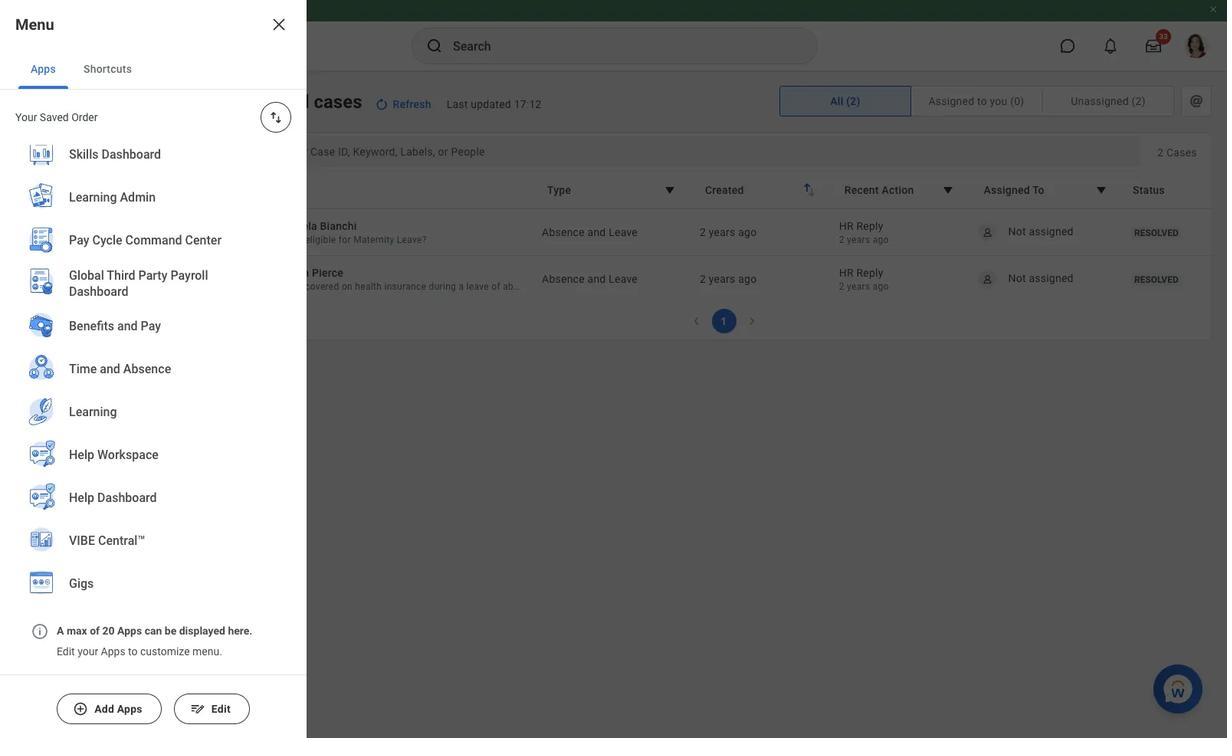 Task type: locate. For each thing, give the bounding box(es) containing it.
caret down image inside assigned to button
[[1092, 181, 1111, 199]]

1 vertical spatial not assigned
[[1008, 272, 1074, 284]]

resolved for noah pierce
[[1135, 275, 1179, 285]]

of left 20
[[90, 625, 100, 637]]

0 vertical spatial reply
[[857, 220, 884, 232]]

not assigned down the to
[[1008, 225, 1074, 237]]

1 vertical spatial (3)
[[97, 256, 113, 271]]

1 2 years ago from the top
[[700, 226, 757, 238]]

1 help from the top
[[69, 448, 94, 462]]

0 vertical spatial assigned
[[1029, 225, 1074, 237]]

pay up "time and absence" link
[[141, 319, 161, 334]]

and
[[588, 226, 606, 238], [588, 273, 606, 285], [117, 319, 138, 334], [100, 362, 120, 377]]

1 vertical spatial contact card matrix manager image
[[15, 297, 34, 316]]

2 am from the top
[[283, 281, 297, 292]]

0 vertical spatial pay
[[69, 233, 89, 248]]

caret down image left status
[[1092, 181, 1111, 199]]

time inside "time and absence" link
[[69, 362, 97, 377]]

i for noah
[[300, 281, 303, 292]]

1 vertical spatial edit
[[211, 703, 231, 715]]

inbox image
[[15, 383, 34, 402]]

pay
[[69, 233, 89, 248], [141, 319, 161, 334]]

1 vertical spatial assigned
[[1029, 272, 1074, 284]]

0 vertical spatial resolved
[[1135, 228, 1179, 239]]

reply for angela bianchi
[[857, 220, 884, 232]]

edit for edit your apps to customize menu.
[[57, 645, 75, 658]]

apps up grid view image
[[31, 63, 56, 75]]

cases up order
[[73, 84, 106, 99]]

apps right the add
[[117, 703, 142, 715]]

am for noah
[[283, 281, 297, 292]]

of inside "global navigation" dialog
[[90, 625, 100, 637]]

1 horizontal spatial payroll
[[171, 268, 208, 283]]

chevron right small image
[[744, 314, 759, 329]]

contact card matrix manager image inside hr general link
[[15, 212, 34, 230]]

vibe central™
[[69, 534, 145, 548]]

Filter by Case ID, Keyword, Labels, or People text field
[[268, 144, 1117, 159]]

and inside 'noah pierce am i covered on health insurance during a leave of absence absence and leave'
[[588, 273, 606, 285]]

learning up help workspace
[[69, 405, 117, 420]]

1 vertical spatial absence
[[542, 273, 585, 285]]

menu
[[15, 15, 54, 34]]

0 vertical spatial benefits
[[55, 127, 102, 142]]

absence down benefits and pay link
[[123, 362, 171, 377]]

absence inside 'noah pierce am i covered on health insurance during a leave of absence absence and leave'
[[542, 273, 585, 285]]

shortcuts button
[[71, 49, 144, 89]]

time left off
[[55, 299, 84, 314]]

and down absence and leave at the top of page
[[588, 273, 606, 285]]

assigned down assigned to button
[[1029, 225, 1074, 237]]

contact card matrix manager image up visible image
[[15, 297, 34, 316]]

0 vertical spatial (3)
[[105, 127, 121, 142]]

2 assigned from the top
[[1029, 272, 1074, 284]]

0 horizontal spatial of
[[90, 625, 100, 637]]

(3) down cycle
[[97, 256, 113, 271]]

for right the case on the left
[[117, 653, 131, 665]]

for
[[339, 235, 351, 245], [117, 653, 131, 665]]

(3) up skills dashboard
[[105, 127, 121, 142]]

assigned
[[1029, 225, 1074, 237], [1029, 272, 1074, 284]]

1 vertical spatial i
[[300, 281, 303, 292]]

angela
[[283, 220, 317, 232]]

contact card matrix manager image
[[15, 255, 34, 273], [15, 297, 34, 316]]

2 years ago up 1
[[700, 273, 757, 285]]

hr
[[55, 170, 72, 185], [55, 213, 72, 228], [839, 220, 854, 232], [839, 267, 854, 279]]

0 vertical spatial for
[[339, 235, 351, 245]]

2 contact card matrix manager image from the top
[[15, 297, 34, 316]]

1 vertical spatial 2 years ago
[[700, 273, 757, 285]]

leave
[[467, 281, 489, 292]]

maternity
[[354, 235, 394, 245]]

2 vertical spatial contact card matrix manager image
[[15, 212, 34, 230]]

1 horizontal spatial caret down image
[[1092, 181, 1111, 199]]

benefits for benefits (3)
[[55, 127, 102, 142]]

command
[[125, 233, 182, 248]]

sort up image
[[798, 179, 816, 197]]

not right user icon
[[1008, 272, 1026, 284]]

2 not assigned from the top
[[1008, 272, 1074, 284]]

party
[[138, 268, 167, 283]]

create case for employee link
[[15, 651, 205, 669]]

user image
[[982, 227, 993, 238]]

1 vertical spatial of
[[90, 625, 100, 637]]

and for leave
[[588, 226, 606, 238]]

leave?
[[397, 235, 427, 245]]

tab panel containing 2 cases
[[236, 133, 1212, 340]]

leave inside 'noah pierce am i covered on health insurance during a leave of absence absence and leave'
[[609, 273, 638, 285]]

leave down type button
[[609, 226, 638, 238]]

1 vertical spatial learning
[[69, 405, 117, 420]]

absence right absence on the top left
[[542, 273, 585, 285]]

(3) for payroll (3)
[[97, 256, 113, 271]]

benefits down order
[[55, 127, 102, 142]]

for down bianchi
[[339, 235, 351, 245]]

i down angela
[[300, 235, 303, 245]]

1 vertical spatial leave
[[609, 273, 638, 285]]

1 vertical spatial for
[[117, 653, 131, 665]]

dashboard inside 'link'
[[97, 491, 157, 505]]

1 vertical spatial hr reply 2 years ago
[[839, 267, 889, 292]]

tab panel
[[236, 133, 1212, 340]]

0 vertical spatial leave
[[609, 226, 638, 238]]

i inside angela bianchi am i eligible for maternity leave?
[[300, 235, 303, 245]]

&
[[107, 299, 115, 314]]

am inside 'noah pierce am i covered on health insurance during a leave of absence absence and leave'
[[283, 281, 297, 292]]

time down benefits and pay
[[69, 362, 97, 377]]

edit inside button
[[211, 703, 231, 715]]

dashboard down workspace
[[97, 491, 157, 505]]

payroll down cycle
[[55, 256, 94, 271]]

2 reply from the top
[[857, 267, 884, 279]]

contact card matrix manager image for benefits (3)
[[15, 126, 34, 144]]

resolved for angela bianchi
[[1135, 228, 1179, 239]]

1 i from the top
[[300, 235, 303, 245]]

learning up general
[[69, 190, 117, 205]]

1 vertical spatial contact card matrix manager image
[[15, 169, 34, 187]]

assigned right user icon
[[1029, 272, 1074, 284]]

0 vertical spatial not
[[1008, 225, 1026, 237]]

customize
[[140, 645, 190, 658]]

1 vertical spatial not
[[1008, 272, 1026, 284]]

1 vertical spatial dashboard
[[69, 284, 128, 299]]

leave down absence and leave at the top of page
[[609, 273, 638, 285]]

2 vertical spatial absence
[[123, 362, 171, 377]]

ago
[[738, 226, 757, 238], [873, 235, 889, 245], [738, 273, 757, 285], [873, 281, 889, 292]]

sort down image
[[802, 183, 821, 202]]

and down benefits and pay
[[100, 362, 120, 377]]

caret down image inside type button
[[661, 181, 679, 199]]

3 contact card matrix manager image from the top
[[15, 212, 34, 230]]

assigned to button
[[974, 176, 1121, 205]]

noah
[[283, 267, 309, 279]]

grid view image
[[15, 83, 34, 101]]

1 not from the top
[[1008, 225, 1026, 237]]

plus circle image
[[73, 701, 88, 717]]

(3)
[[105, 127, 121, 142], [97, 256, 113, 271]]

benefits
[[55, 127, 102, 142], [69, 319, 114, 334]]

edit down the a
[[57, 645, 75, 658]]

2 cases
[[1158, 146, 1197, 158]]

2
[[1158, 146, 1164, 158], [700, 226, 706, 238], [839, 235, 845, 245], [700, 273, 706, 285], [839, 281, 845, 292]]

1 vertical spatial reply
[[857, 267, 884, 279]]

2 contact card matrix manager image from the top
[[15, 169, 34, 187]]

1 vertical spatial benefits
[[69, 319, 114, 334]]

visible image
[[15, 340, 34, 359]]

status
[[1133, 184, 1165, 196]]

edit right chevron right icon
[[211, 703, 231, 715]]

apps button
[[18, 49, 68, 89]]

assigned to
[[984, 184, 1045, 196]]

archived
[[236, 91, 309, 113]]

hr reply 2 years ago for angela bianchi
[[839, 220, 889, 245]]

vibe central™ link
[[18, 520, 288, 564]]

0 vertical spatial help
[[69, 448, 94, 462]]

help up vibe
[[69, 491, 94, 505]]

1 resolved from the top
[[1135, 228, 1179, 239]]

years
[[709, 226, 736, 238], [847, 235, 870, 245], [709, 273, 736, 285], [847, 281, 870, 292]]

time and absence link
[[18, 348, 288, 392]]

am down angela
[[283, 235, 297, 245]]

banner
[[0, 0, 1227, 71]]

all cases link
[[0, 71, 221, 113]]

0 vertical spatial learning
[[69, 190, 117, 205]]

2 caret down image from the left
[[1092, 181, 1111, 199]]

0 vertical spatial dashboard
[[102, 147, 161, 162]]

0 horizontal spatial edit
[[57, 645, 75, 658]]

2 vertical spatial dashboard
[[97, 491, 157, 505]]

edit your apps to customize menu.
[[57, 645, 222, 658]]

2 help from the top
[[69, 491, 94, 505]]

20
[[102, 625, 115, 637]]

caret down image
[[661, 181, 679, 199], [1092, 181, 1111, 199]]

am inside angela bianchi am i eligible for maternity leave?
[[283, 235, 297, 245]]

2 list from the top
[[0, 71, 221, 414]]

2 learning from the top
[[69, 405, 117, 420]]

1 horizontal spatial pay
[[141, 319, 161, 334]]

contact card matrix manager image inside time off & leave link
[[15, 297, 34, 316]]

benefits inside "global navigation" dialog
[[69, 319, 114, 334]]

leave right the &
[[119, 299, 151, 314]]

1 horizontal spatial for
[[339, 235, 351, 245]]

1 vertical spatial help
[[69, 491, 94, 505]]

and down the time off & leave at the top left of page
[[117, 319, 138, 334]]

1 learning from the top
[[69, 190, 117, 205]]

text edit image
[[190, 701, 205, 717]]

1 vertical spatial am
[[283, 281, 297, 292]]

not right user image
[[1008, 225, 1026, 237]]

1 contact card matrix manager image from the top
[[15, 126, 34, 144]]

benefits (3) link
[[0, 113, 221, 156]]

contact card matrix manager image inside benefits (3) link
[[15, 126, 34, 144]]

help inside help dashboard 'link'
[[69, 491, 94, 505]]

1 horizontal spatial tab list
[[780, 86, 1212, 117]]

learning for learning
[[69, 405, 117, 420]]

1 contact card matrix manager image from the top
[[15, 255, 34, 273]]

2 years ago for noah pierce
[[700, 273, 757, 285]]

list containing skills dashboard
[[0, 0, 307, 618]]

not assigned for angela bianchi
[[1008, 225, 1074, 237]]

general
[[75, 213, 118, 228]]

and down type button
[[588, 226, 606, 238]]

0 vertical spatial am
[[283, 235, 297, 245]]

0 horizontal spatial caret down image
[[661, 181, 679, 199]]

2 hr reply 2 years ago from the top
[[839, 267, 889, 292]]

1 vertical spatial time
[[69, 362, 97, 377]]

help left workspace
[[69, 448, 94, 462]]

not assigned right user icon
[[1008, 272, 1074, 284]]

apps
[[31, 63, 56, 75], [117, 625, 142, 637], [101, 645, 125, 658], [117, 703, 142, 715]]

2 resolved from the top
[[1135, 275, 1179, 285]]

not assigned for noah pierce
[[1008, 272, 1074, 284]]

0 vertical spatial not assigned
[[1008, 225, 1074, 237]]

2 years ago down created
[[700, 226, 757, 238]]

help inside 'help workspace' link
[[69, 448, 94, 462]]

search image
[[425, 37, 444, 55]]

last updated 17:12
[[447, 98, 542, 110]]

0 horizontal spatial tab list
[[0, 49, 307, 90]]

1 hr reply 2 years ago from the top
[[839, 220, 889, 245]]

0 vertical spatial 2 years ago
[[700, 226, 757, 238]]

1 reply from the top
[[857, 220, 884, 232]]

not for noah pierce
[[1008, 272, 1026, 284]]

1 vertical spatial pay
[[141, 319, 161, 334]]

chevron left small image
[[689, 314, 704, 329]]

create case for employee
[[55, 653, 182, 665]]

create
[[55, 653, 88, 665]]

contact card matrix manager image
[[15, 126, 34, 144], [15, 169, 34, 187], [15, 212, 34, 230]]

cases left reset icon
[[314, 91, 362, 113]]

reset image
[[374, 97, 390, 112]]

archived cases
[[236, 91, 362, 113]]

1 caret down image from the left
[[661, 181, 679, 199]]

list
[[0, 0, 307, 618], [0, 71, 221, 414]]

help dashboard link
[[18, 477, 288, 521]]

x image
[[270, 15, 288, 34]]

chevron right image
[[190, 698, 209, 717]]

absence down type
[[542, 226, 585, 238]]

caret down image down 'filter by case id, keyword, labels, or people' text box
[[661, 181, 679, 199]]

1 horizontal spatial of
[[492, 281, 501, 292]]

of right leave
[[492, 281, 501, 292]]

and for pay
[[117, 319, 138, 334]]

2 years ago for angela bianchi
[[700, 226, 757, 238]]

contact card matrix manager image inside payroll (3) link
[[15, 255, 34, 273]]

cycle
[[92, 233, 122, 248]]

dashboard down global
[[69, 284, 128, 299]]

admin
[[120, 190, 156, 205]]

created button
[[695, 176, 828, 205]]

0 vertical spatial hr reply 2 years ago
[[839, 220, 889, 245]]

1 list from the top
[[0, 0, 307, 618]]

1 not assigned from the top
[[1008, 225, 1074, 237]]

0 vertical spatial contact card matrix manager image
[[15, 126, 34, 144]]

i down noah
[[300, 281, 303, 292]]

0 horizontal spatial cases
[[73, 84, 106, 99]]

1 am from the top
[[283, 235, 297, 245]]

1
[[721, 315, 727, 327]]

2 not from the top
[[1008, 272, 1026, 284]]

am
[[283, 235, 297, 245], [283, 281, 297, 292]]

2 2 years ago from the top
[[700, 273, 757, 285]]

shortcuts
[[84, 63, 132, 75]]

all cases
[[55, 84, 106, 99]]

i inside 'noah pierce am i covered on health insurance during a leave of absence absence and leave'
[[300, 281, 303, 292]]

contact card matrix manager image left payroll (3)
[[15, 255, 34, 273]]

dashboard up confidential
[[102, 147, 161, 162]]

not assigned
[[1008, 225, 1074, 237], [1008, 272, 1074, 284]]

skills dashboard
[[69, 147, 161, 162]]

0 horizontal spatial pay
[[69, 233, 89, 248]]

payroll
[[55, 256, 94, 271], [171, 268, 208, 283]]

reply
[[857, 220, 884, 232], [857, 267, 884, 279]]

tab list
[[0, 49, 307, 90], [780, 86, 1212, 117]]

2 i from the top
[[300, 281, 303, 292]]

case
[[91, 653, 114, 665]]

i
[[300, 235, 303, 245], [300, 281, 303, 292]]

recent action
[[845, 184, 914, 196]]

1 horizontal spatial cases
[[314, 91, 362, 113]]

pay down hr general
[[69, 233, 89, 248]]

payroll right party
[[171, 268, 208, 283]]

off
[[87, 299, 104, 314]]

1 assigned from the top
[[1029, 225, 1074, 237]]

0 vertical spatial i
[[300, 235, 303, 245]]

am down noah
[[283, 281, 297, 292]]

edit button
[[174, 694, 250, 724]]

hr general
[[55, 213, 118, 228]]

0 vertical spatial of
[[492, 281, 501, 292]]

help
[[69, 448, 94, 462], [69, 491, 94, 505]]

cases
[[73, 84, 106, 99], [314, 91, 362, 113]]

last
[[447, 98, 468, 110]]

apps inside button
[[117, 703, 142, 715]]

benefits down off
[[69, 319, 114, 334]]

time off & leave link
[[0, 285, 221, 328]]

0 vertical spatial time
[[55, 299, 84, 314]]

0 vertical spatial edit
[[57, 645, 75, 658]]

help for help workspace
[[69, 448, 94, 462]]

your
[[15, 111, 37, 123]]

for inside angela bianchi am i eligible for maternity leave?
[[339, 235, 351, 245]]

1 horizontal spatial edit
[[211, 703, 231, 715]]

2 vertical spatial leave
[[119, 299, 151, 314]]

of
[[492, 281, 501, 292], [90, 625, 100, 637]]

help dashboard
[[69, 491, 157, 505]]

1 vertical spatial resolved
[[1135, 275, 1179, 285]]

0 vertical spatial contact card matrix manager image
[[15, 255, 34, 273]]

time inside time off & leave link
[[55, 299, 84, 314]]

assigned for angela bianchi
[[1029, 225, 1074, 237]]



Task type: vqa. For each thing, say whether or not it's contained in the screenshot.
Search Workday search field
no



Task type: describe. For each thing, give the bounding box(es) containing it.
apps inside button
[[31, 63, 56, 75]]

bianchi
[[320, 220, 357, 232]]

notifications large image
[[1103, 38, 1118, 54]]

hr reply 2 years ago for noah pierce
[[839, 267, 889, 292]]

help workspace link
[[18, 434, 288, 478]]

a
[[459, 281, 464, 292]]

recent action button
[[835, 176, 968, 205]]

skills
[[69, 147, 99, 162]]

global
[[69, 268, 104, 283]]

employee
[[134, 653, 182, 665]]

0 horizontal spatial payroll
[[55, 256, 94, 271]]

at tag mention image
[[1187, 92, 1206, 110]]

info image
[[31, 622, 49, 641]]

am i eligible for maternity leave? button
[[283, 234, 427, 246]]

all
[[55, 84, 70, 99]]

learning link
[[18, 391, 288, 435]]

central™
[[98, 534, 145, 548]]

here.
[[228, 625, 253, 637]]

contact card matrix manager image inside hr confidential (2) link
[[15, 169, 34, 187]]

and for absence
[[100, 362, 120, 377]]

apps left the to
[[101, 645, 125, 658]]

sort image
[[268, 110, 284, 125]]

payroll inside the global third party payroll dashboard
[[171, 268, 208, 283]]

benefits for benefits and pay
[[69, 319, 114, 334]]

add apps button
[[57, 694, 162, 724]]

center
[[185, 233, 222, 248]]

workspace
[[97, 448, 159, 462]]

health
[[355, 281, 382, 292]]

contact card matrix manager image for payroll (3)
[[15, 255, 34, 273]]

refresh button
[[368, 92, 441, 117]]

user image
[[982, 273, 993, 285]]

on
[[342, 281, 353, 292]]

pay inside benefits and pay link
[[141, 319, 161, 334]]

can
[[145, 625, 162, 637]]

close environment banner image
[[1209, 5, 1218, 14]]

during
[[429, 281, 456, 292]]

created
[[705, 184, 744, 196]]

(2)
[[146, 170, 162, 185]]

add apps
[[94, 703, 142, 715]]

recent
[[845, 184, 879, 196]]

dashboard for help
[[97, 491, 157, 505]]

order
[[71, 111, 98, 123]]

edit for edit
[[211, 703, 231, 715]]

time for time off & leave
[[55, 299, 84, 314]]

caret down image
[[939, 181, 958, 199]]

a max of 20 apps can be displayed here.
[[57, 625, 253, 637]]

confidential
[[75, 170, 143, 185]]

your
[[78, 645, 98, 658]]

benefits and pay
[[69, 319, 161, 334]]

vibe
[[69, 534, 95, 548]]

global navigation dialog
[[0, 0, 307, 738]]

angela bianchi am i eligible for maternity leave?
[[283, 220, 427, 245]]

caret down image for assigned to
[[1092, 181, 1111, 199]]

0 horizontal spatial for
[[117, 653, 131, 665]]

pay inside pay cycle command center link
[[69, 233, 89, 248]]

1 button
[[712, 309, 736, 333]]

updated
[[471, 98, 511, 110]]

absence inside "time and absence" link
[[123, 362, 171, 377]]

refresh
[[393, 98, 431, 110]]

contact card matrix manager image for time off & leave
[[15, 297, 34, 316]]

cases for all cases
[[73, 84, 106, 99]]

am for angela
[[283, 235, 297, 245]]

benefits (3)
[[55, 127, 121, 142]]

be
[[165, 625, 177, 637]]

pay cycle command center
[[69, 233, 222, 248]]

displayed
[[179, 625, 225, 637]]

absence and leave
[[542, 226, 638, 238]]

reply for noah pierce
[[857, 267, 884, 279]]

payroll (3) link
[[0, 242, 221, 285]]

to
[[1033, 184, 1045, 196]]

dashboard inside the global third party payroll dashboard
[[69, 284, 128, 299]]

not for angela bianchi
[[1008, 225, 1026, 237]]

global third party payroll dashboard
[[69, 268, 208, 299]]

apps up the to
[[117, 625, 142, 637]]

of inside 'noah pierce am i covered on health insurance during a leave of absence absence and leave'
[[492, 281, 501, 292]]

cases for archived cases
[[314, 91, 362, 113]]

time for time and absence
[[69, 362, 97, 377]]

am i covered on health insurance during a leave of absence button
[[283, 281, 539, 293]]

insurance
[[384, 281, 426, 292]]

caret down image for type
[[661, 181, 679, 199]]

noah pierce am i covered on health insurance during a leave of absence absence and leave
[[283, 267, 638, 292]]

saved
[[40, 111, 69, 123]]

learning for learning admin
[[69, 190, 117, 205]]

contact card matrix manager image for hr general
[[15, 212, 34, 230]]

help workspace
[[69, 448, 159, 462]]

assigned for noah pierce
[[1029, 272, 1074, 284]]

benefits and pay link
[[18, 305, 288, 350]]

gigs link
[[18, 563, 288, 607]]

(3) for benefits (3)
[[105, 127, 121, 142]]

i for angela
[[300, 235, 303, 245]]

hr confidential (2) link
[[0, 156, 221, 199]]

0 vertical spatial absence
[[542, 226, 585, 238]]

dashboard for skills
[[102, 147, 161, 162]]

gigs
[[69, 577, 94, 591]]

eligible
[[305, 235, 336, 245]]

menu.
[[192, 645, 222, 658]]

your saved order
[[15, 111, 98, 123]]

learning admin link
[[18, 176, 288, 221]]

skills dashboard link
[[18, 133, 288, 178]]

list containing all cases
[[0, 71, 221, 414]]

to
[[128, 645, 138, 658]]

hr confidential (2)
[[55, 170, 162, 185]]

type
[[547, 184, 571, 196]]

tab list containing apps
[[0, 49, 307, 90]]

covered
[[305, 281, 339, 292]]

profile logan mcneil element
[[1175, 29, 1218, 63]]

add
[[94, 703, 114, 715]]

inbox large image
[[1146, 38, 1161, 54]]

cases
[[1167, 146, 1197, 158]]

assigned
[[984, 184, 1030, 196]]

payroll (3)
[[55, 256, 113, 271]]

a
[[57, 625, 64, 637]]

max
[[67, 625, 87, 637]]

help for help dashboard
[[69, 491, 94, 505]]

hr general link
[[0, 199, 221, 242]]

learning admin
[[69, 190, 156, 205]]

action
[[882, 184, 914, 196]]



